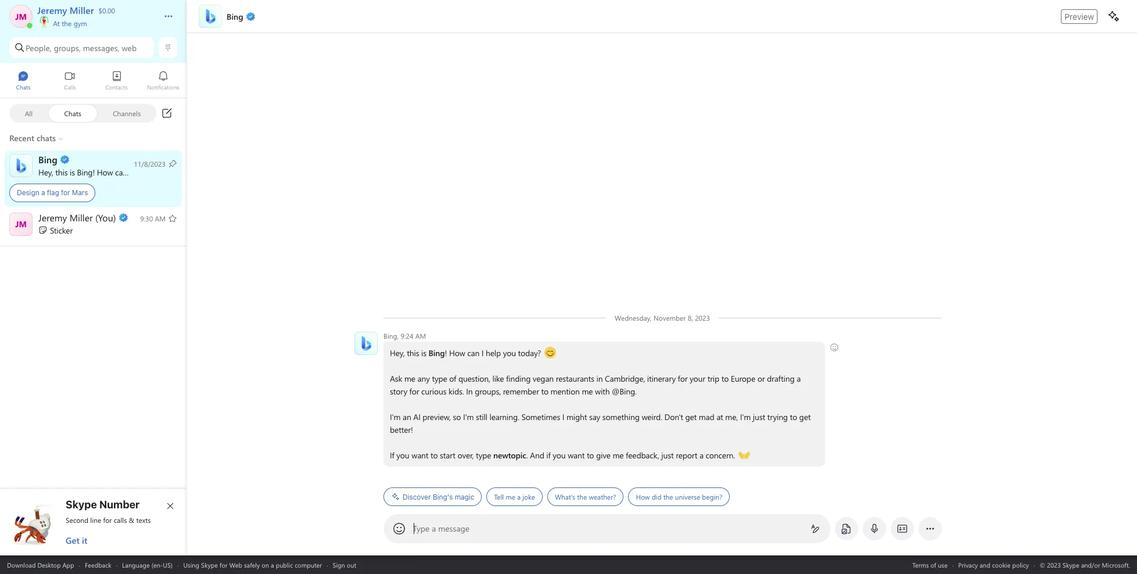 Task type: locate. For each thing, give the bounding box(es) containing it.
start
[[440, 450, 455, 461]]

skype up 'second'
[[66, 499, 97, 511]]

kids.
[[449, 386, 464, 397]]

for right the story
[[409, 386, 419, 397]]

to right trip
[[722, 373, 729, 384]]

1 vertical spatial how
[[449, 348, 465, 359]]

type up curious
[[432, 373, 447, 384]]

feedback
[[85, 561, 111, 569]]

a right type
[[432, 523, 436, 534]]

hey, up design a flag for mars
[[38, 167, 53, 178]]

0 vertical spatial of
[[449, 373, 456, 384]]

0 vertical spatial hey, this is bing ! how can i help you today?
[[38, 167, 191, 178]]

don't
[[665, 412, 683, 423]]

concern.
[[706, 450, 735, 461]]

for left web
[[220, 561, 228, 569]]

feedback link
[[85, 561, 111, 569]]

groups, down like
[[475, 386, 501, 397]]

newtopic . and if you want to give me feedback, just report a concern.
[[493, 450, 737, 461]]

0 horizontal spatial the
[[62, 19, 72, 28]]

0 horizontal spatial type
[[432, 373, 447, 384]]

a right drafting
[[797, 373, 801, 384]]

language (en-us) link
[[122, 561, 173, 569]]

0 vertical spatial hey,
[[38, 167, 53, 178]]

a left joke
[[517, 492, 521, 502]]

1 vertical spatial groups,
[[475, 386, 501, 397]]

for left your
[[678, 373, 688, 384]]

download desktop app link
[[7, 561, 74, 569]]

type right 'over,'
[[476, 450, 491, 461]]

1 horizontal spatial !
[[445, 348, 447, 359]]

just left report
[[662, 450, 674, 461]]

0 horizontal spatial this
[[55, 167, 68, 178]]

for inside "skype number" element
[[103, 516, 112, 525]]

2 i'm from the left
[[463, 412, 474, 423]]

1 horizontal spatial is
[[421, 348, 426, 359]]

learning.
[[489, 412, 519, 423]]

privacy and cookie policy link
[[959, 561, 1030, 569]]

this up flag
[[55, 167, 68, 178]]

type a message
[[413, 523, 470, 534]]

joke
[[523, 492, 535, 502]]

1 vertical spatial help
[[486, 348, 501, 359]]

groups, down at the gym
[[54, 42, 81, 53]]

ai
[[413, 412, 420, 423]]

2 vertical spatial how
[[636, 492, 650, 502]]

want left the start on the left bottom of the page
[[411, 450, 428, 461]]

all
[[25, 108, 33, 118]]

can
[[115, 167, 127, 178], [467, 348, 479, 359]]

! up curious
[[445, 348, 447, 359]]

people, groups, messages, web button
[[9, 37, 154, 58]]

1 horizontal spatial hey,
[[390, 348, 405, 359]]

desktop
[[37, 561, 61, 569]]

0 horizontal spatial of
[[449, 373, 456, 384]]

get
[[685, 412, 697, 423], [799, 412, 811, 423]]

Type a message text field
[[414, 523, 801, 535]]

download
[[7, 561, 36, 569]]

1 want from the left
[[411, 450, 428, 461]]

me right the tell
[[506, 492, 515, 502]]

hey, this is bing ! how can i help you today?
[[38, 167, 191, 178], [390, 348, 543, 359]]

me right the give
[[613, 450, 624, 461]]

1 horizontal spatial i'm
[[463, 412, 474, 423]]

how up sticker button
[[97, 167, 113, 178]]

the right at
[[62, 19, 72, 28]]

1 vertical spatial this
[[407, 348, 419, 359]]

bing up mars
[[77, 167, 93, 178]]

0 horizontal spatial !
[[93, 167, 95, 178]]

1 horizontal spatial just
[[753, 412, 765, 423]]

i
[[129, 167, 132, 178], [482, 348, 484, 359], [562, 412, 564, 423]]

3 i'm from the left
[[740, 412, 751, 423]]

me left with
[[582, 386, 593, 397]]

tab list
[[0, 66, 187, 98]]

0 vertical spatial just
[[753, 412, 765, 423]]

1 get from the left
[[685, 412, 697, 423]]

0 horizontal spatial get
[[685, 412, 697, 423]]

1 vertical spatial skype
[[201, 561, 218, 569]]

want left the give
[[568, 450, 585, 461]]

1 vertical spatial i
[[482, 348, 484, 359]]

hey, this is bing ! how can i help you today? up mars
[[38, 167, 191, 178]]

is up mars
[[70, 167, 75, 178]]

2 vertical spatial i
[[562, 412, 564, 423]]

0 vertical spatial skype
[[66, 499, 97, 511]]

of left use
[[931, 561, 937, 569]]

2 horizontal spatial the
[[663, 492, 673, 502]]

0 horizontal spatial hey, this is bing ! how can i help you today?
[[38, 167, 191, 178]]

1 vertical spatial type
[[476, 450, 491, 461]]

want
[[411, 450, 428, 461], [568, 450, 585, 461]]

0 vertical spatial how
[[97, 167, 113, 178]]

groups, inside people, groups, messages, web button
[[54, 42, 81, 53]]

what's the weather? button
[[547, 488, 624, 506]]

newtopic
[[493, 450, 526, 461]]

1 horizontal spatial hey, this is bing ! how can i help you today?
[[390, 348, 543, 359]]

1 vertical spatial hey, this is bing ! how can i help you today?
[[390, 348, 543, 359]]

to left the give
[[587, 450, 594, 461]]

the right what's
[[577, 492, 587, 502]]

over,
[[458, 450, 474, 461]]

! up sticker button
[[93, 167, 95, 178]]

i inside ask me any type of question, like finding vegan restaurants in cambridge, itinerary for your trip to europe or drafting a story for curious kids. in groups, remember to mention me with @bing. i'm an ai preview, so i'm still learning. sometimes i might say something weird. don't get mad at me, i'm just trying to get better! if you want to start over, type
[[562, 412, 564, 423]]

1 horizontal spatial the
[[577, 492, 587, 502]]

0 vertical spatial groups,
[[54, 42, 81, 53]]

0 horizontal spatial can
[[115, 167, 127, 178]]

line
[[90, 516, 101, 525]]

people, groups, messages, web
[[26, 42, 137, 53]]

design a flag for mars
[[17, 188, 88, 197]]

1 horizontal spatial type
[[476, 450, 491, 461]]

1 i'm from the left
[[390, 412, 401, 423]]

0 vertical spatial i
[[129, 167, 132, 178]]

bing
[[77, 167, 93, 178], [429, 348, 445, 359]]

get left mad at right
[[685, 412, 697, 423]]

curious
[[421, 386, 446, 397]]

just left trying
[[753, 412, 765, 423]]

say
[[589, 412, 600, 423]]

or
[[758, 373, 765, 384]]

of inside ask me any type of question, like finding vegan restaurants in cambridge, itinerary for your trip to europe or drafting a story for curious kids. in groups, remember to mention me with @bing. i'm an ai preview, so i'm still learning. sometimes i might say something weird. don't get mad at me, i'm just trying to get better! if you want to start over, type
[[449, 373, 456, 384]]

what's
[[555, 492, 575, 502]]

in
[[596, 373, 603, 384]]

is down am
[[421, 348, 426, 359]]

1 horizontal spatial of
[[931, 561, 937, 569]]

gym
[[74, 19, 87, 28]]

us)
[[163, 561, 173, 569]]

i'm right me,
[[740, 412, 751, 423]]

0 horizontal spatial want
[[411, 450, 428, 461]]

channels
[[113, 108, 141, 118]]

at the gym button
[[37, 16, 152, 28]]

1 vertical spatial can
[[467, 348, 479, 359]]

restaurants
[[556, 373, 594, 384]]

weather?
[[589, 492, 616, 502]]

what's the weather?
[[555, 492, 616, 502]]

2 horizontal spatial how
[[636, 492, 650, 502]]

1 horizontal spatial groups,
[[475, 386, 501, 397]]

to
[[722, 373, 729, 384], [541, 386, 549, 397], [790, 412, 797, 423], [430, 450, 438, 461], [587, 450, 594, 461]]

language (en-us)
[[122, 561, 173, 569]]

to left the start on the left bottom of the page
[[430, 450, 438, 461]]

bing up "any"
[[429, 348, 445, 359]]

sign
[[333, 561, 345, 569]]

this down 9:24
[[407, 348, 419, 359]]

chats
[[64, 108, 81, 118]]

messages,
[[83, 42, 120, 53]]

0 horizontal spatial is
[[70, 167, 75, 178]]

hey, this is bing ! how can i help you today? up question,
[[390, 348, 543, 359]]

begin?
[[702, 492, 723, 502]]

0 vertical spatial is
[[70, 167, 75, 178]]

how left the did at the right bottom of page
[[636, 492, 650, 502]]

of up kids.
[[449, 373, 456, 384]]

i'm left an
[[390, 412, 401, 423]]

0 horizontal spatial just
[[662, 450, 674, 461]]

me
[[404, 373, 415, 384], [582, 386, 593, 397], [613, 450, 624, 461], [506, 492, 515, 502]]

privacy
[[959, 561, 979, 569]]

0 vertical spatial can
[[115, 167, 127, 178]]

web
[[122, 42, 137, 53]]

how
[[97, 167, 113, 178], [449, 348, 465, 359], [636, 492, 650, 502]]

give
[[596, 450, 611, 461]]

app
[[62, 561, 74, 569]]

1 horizontal spatial can
[[467, 348, 479, 359]]

and
[[530, 450, 544, 461]]

0 horizontal spatial i'm
[[390, 412, 401, 423]]

0 vertical spatial today?
[[166, 167, 189, 178]]

hey, down bing,
[[390, 348, 405, 359]]

get right trying
[[799, 412, 811, 423]]

you inside ask me any type of question, like finding vegan restaurants in cambridge, itinerary for your trip to europe or drafting a story for curious kids. in groups, remember to mention me with @bing. i'm an ai preview, so i'm still learning. sometimes i might say something weird. don't get mad at me, i'm just trying to get better! if you want to start over, type
[[396, 450, 409, 461]]

0 vertical spatial bing
[[77, 167, 93, 178]]

1 horizontal spatial want
[[568, 450, 585, 461]]

0 horizontal spatial today?
[[166, 167, 189, 178]]

using
[[183, 561, 199, 569]]

how up question,
[[449, 348, 465, 359]]

1 horizontal spatial today?
[[518, 348, 541, 359]]

of
[[449, 373, 456, 384], [931, 561, 937, 569]]

1 horizontal spatial this
[[407, 348, 419, 359]]

second line for calls & texts
[[66, 516, 151, 525]]

1 vertical spatial bing
[[429, 348, 445, 359]]

for right line
[[103, 516, 112, 525]]

second
[[66, 516, 88, 525]]

i'm right so
[[463, 412, 474, 423]]

this
[[55, 167, 68, 178], [407, 348, 419, 359]]

trip
[[708, 373, 720, 384]]

1 horizontal spatial get
[[799, 412, 811, 423]]

the for what's
[[577, 492, 587, 502]]

your
[[690, 373, 706, 384]]

computer
[[295, 561, 322, 569]]

0 horizontal spatial groups,
[[54, 42, 81, 53]]

for right flag
[[61, 188, 70, 197]]

the right the did at the right bottom of page
[[663, 492, 673, 502]]

trying
[[767, 412, 788, 423]]

0 horizontal spatial hey,
[[38, 167, 53, 178]]

sticker
[[50, 225, 73, 236]]

&
[[129, 516, 134, 525]]

terms of use link
[[913, 561, 948, 569]]

skype
[[66, 499, 97, 511], [201, 561, 218, 569]]

2 horizontal spatial i'm
[[740, 412, 751, 423]]

2 horizontal spatial i
[[562, 412, 564, 423]]

1 horizontal spatial bing
[[429, 348, 445, 359]]

0 vertical spatial help
[[134, 167, 149, 178]]

a inside ask me any type of question, like finding vegan restaurants in cambridge, itinerary for your trip to europe or drafting a story for curious kids. in groups, remember to mention me with @bing. i'm an ai preview, so i'm still learning. sometimes i might say something weird. don't get mad at me, i'm just trying to get better! if you want to start over, type
[[797, 373, 801, 384]]

remember
[[503, 386, 539, 397]]

for
[[61, 188, 70, 197], [678, 373, 688, 384], [409, 386, 419, 397], [103, 516, 112, 525], [220, 561, 228, 569]]

the inside button
[[663, 492, 673, 502]]

skype right using
[[201, 561, 218, 569]]



Task type: describe. For each thing, give the bounding box(es) containing it.
0 horizontal spatial skype
[[66, 499, 97, 511]]

terms
[[913, 561, 929, 569]]

a left flag
[[41, 188, 45, 197]]

tell me a joke
[[494, 492, 535, 502]]

sticker button
[[0, 208, 187, 242]]

drafting
[[767, 373, 795, 384]]

a right report
[[700, 450, 704, 461]]

terms of use
[[913, 561, 948, 569]]

number
[[99, 499, 140, 511]]

using skype for web safely on a public computer
[[183, 561, 322, 569]]

get it
[[66, 535, 87, 547]]

design
[[17, 188, 39, 197]]

report
[[676, 450, 698, 461]]

skype number
[[66, 499, 140, 511]]

how inside how did the universe begin? button
[[636, 492, 650, 502]]

2 get from the left
[[799, 412, 811, 423]]

did
[[652, 492, 662, 502]]

me left "any"
[[404, 373, 415, 384]]

1 vertical spatial !
[[445, 348, 447, 359]]

1 vertical spatial hey,
[[390, 348, 405, 359]]

mention
[[551, 386, 580, 397]]

0 vertical spatial type
[[432, 373, 447, 384]]

1 horizontal spatial help
[[486, 348, 501, 359]]

discover
[[403, 493, 431, 501]]

tell me a joke button
[[487, 488, 543, 506]]

bing's
[[433, 493, 453, 501]]

tell
[[494, 492, 504, 502]]

me inside button
[[506, 492, 515, 502]]

an
[[403, 412, 411, 423]]

just inside ask me any type of question, like finding vegan restaurants in cambridge, itinerary for your trip to europe or drafting a story for curious kids. in groups, remember to mention me with @bing. i'm an ai preview, so i'm still learning. sometimes i might say something weird. don't get mad at me, i'm just trying to get better! if you want to start over, type
[[753, 412, 765, 423]]

finding
[[506, 373, 531, 384]]

any
[[417, 373, 430, 384]]

0 vertical spatial !
[[93, 167, 95, 178]]

1 vertical spatial of
[[931, 561, 937, 569]]

0 horizontal spatial help
[[134, 167, 149, 178]]

calls
[[114, 516, 127, 525]]

better!
[[390, 424, 413, 435]]

if
[[546, 450, 551, 461]]

1 horizontal spatial i
[[482, 348, 484, 359]]

itinerary
[[647, 373, 676, 384]]

sometimes
[[521, 412, 560, 423]]

privacy and cookie policy
[[959, 561, 1030, 569]]

vegan
[[533, 373, 554, 384]]

how did the universe begin?
[[636, 492, 723, 502]]

1 horizontal spatial how
[[449, 348, 465, 359]]

magic
[[455, 493, 474, 501]]

how did the universe begin? button
[[628, 488, 730, 506]]

and
[[980, 561, 991, 569]]

use
[[939, 561, 948, 569]]

might
[[567, 412, 587, 423]]

still
[[476, 412, 487, 423]]

something
[[602, 412, 640, 423]]

flag
[[47, 188, 59, 197]]

question,
[[458, 373, 490, 384]]

ask
[[390, 373, 402, 384]]

a inside button
[[517, 492, 521, 502]]

like
[[492, 373, 504, 384]]

9:24
[[401, 331, 413, 341]]

1 horizontal spatial skype
[[201, 561, 218, 569]]

at
[[717, 412, 723, 423]]

am
[[415, 331, 426, 341]]

web
[[229, 561, 242, 569]]

1 vertical spatial today?
[[518, 348, 541, 359]]

want inside ask me any type of question, like finding vegan restaurants in cambridge, itinerary for your trip to europe or drafting a story for curious kids. in groups, remember to mention me with @bing. i'm an ai preview, so i'm still learning. sometimes i might say something weird. don't get mad at me, i'm just trying to get better! if you want to start over, type
[[411, 450, 428, 461]]

1 vertical spatial is
[[421, 348, 426, 359]]

a right on
[[271, 561, 274, 569]]

1 vertical spatial just
[[662, 450, 674, 461]]

message
[[438, 523, 470, 534]]

2 want from the left
[[568, 450, 585, 461]]

@bing.
[[612, 386, 637, 397]]

preview
[[1065, 11, 1095, 21]]

0 horizontal spatial bing
[[77, 167, 93, 178]]

mad
[[699, 412, 715, 423]]

texts
[[136, 516, 151, 525]]

to down vegan
[[541, 386, 549, 397]]

so
[[453, 412, 461, 423]]

bing,
[[383, 331, 399, 341]]

discover bing's magic
[[403, 493, 474, 501]]

europe
[[731, 373, 756, 384]]

policy
[[1013, 561, 1030, 569]]

the for at
[[62, 19, 72, 28]]

.
[[526, 450, 528, 461]]

cambridge,
[[605, 373, 645, 384]]

universe
[[675, 492, 700, 502]]

0 horizontal spatial how
[[97, 167, 113, 178]]

story
[[390, 386, 407, 397]]

groups, inside ask me any type of question, like finding vegan restaurants in cambridge, itinerary for your trip to europe or drafting a story for curious kids. in groups, remember to mention me with @bing. i'm an ai preview, so i'm still learning. sometimes i might say something weird. don't get mad at me, i'm just trying to get better! if you want to start over, type
[[475, 386, 501, 397]]

at
[[53, 19, 60, 28]]

to right trying
[[790, 412, 797, 423]]

sign out
[[333, 561, 356, 569]]

skype number element
[[10, 499, 177, 547]]

(en-
[[152, 561, 163, 569]]

ask me any type of question, like finding vegan restaurants in cambridge, itinerary for your trip to europe or drafting a story for curious kids. in groups, remember to mention me with @bing. i'm an ai preview, so i'm still learning. sometimes i might say something weird. don't get mad at me, i'm just trying to get better! if you want to start over, type
[[390, 373, 813, 461]]

sign out link
[[333, 561, 356, 569]]

at the gym
[[51, 19, 87, 28]]

language
[[122, 561, 150, 569]]

0 horizontal spatial i
[[129, 167, 132, 178]]

0 vertical spatial this
[[55, 167, 68, 178]]

mars
[[72, 188, 88, 197]]

weird.
[[642, 412, 662, 423]]



Task type: vqa. For each thing, say whether or not it's contained in the screenshot.
policy
yes



